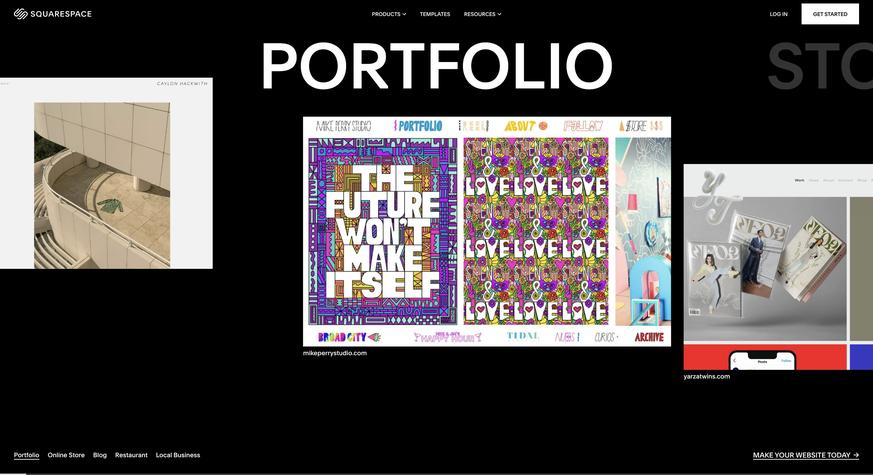 Task type: vqa. For each thing, say whether or not it's contained in the screenshot.
migration
no



Task type: describe. For each thing, give the bounding box(es) containing it.
in
[[782, 11, 788, 17]]

products
[[372, 11, 401, 17]]

get started link
[[802, 3, 859, 24]]

online store
[[48, 452, 85, 460]]

log             in
[[770, 11, 788, 17]]

a squarespace site screenshot of caylonhackwith.com image
[[0, 78, 213, 269]]

resources
[[464, 11, 496, 17]]

resources button
[[464, 0, 501, 28]]

sto
[[767, 28, 873, 105]]

a squarespace site screenshot of yarzatwins.com image
[[684, 164, 873, 370]]

make your website today →
[[753, 451, 859, 460]]

portfolio
[[14, 452, 39, 460]]

portfolio button
[[14, 451, 39, 460]]

squarespace logo link
[[14, 8, 183, 20]]

templates
[[420, 11, 450, 17]]

started
[[825, 11, 848, 17]]

restaurant button
[[115, 451, 148, 460]]

online
[[48, 452, 67, 460]]

log             in link
[[770, 11, 788, 17]]

a squarespace site screenshot of mikeperrystudio.com image
[[303, 117, 671, 347]]

blog
[[93, 452, 107, 460]]

make
[[753, 451, 774, 460]]

mikeperrystudio.com
[[303, 349, 367, 357]]

log
[[770, 11, 781, 17]]

templates link
[[420, 0, 450, 28]]

yarzatwins.com link
[[684, 373, 730, 381]]



Task type: locate. For each thing, give the bounding box(es) containing it.
today
[[827, 451, 850, 460]]

get started
[[813, 11, 848, 17]]

website
[[796, 451, 826, 460]]

local business button
[[156, 451, 200, 460]]

local business
[[156, 452, 200, 460]]

your
[[775, 451, 794, 460]]

products button
[[372, 0, 406, 28]]

squarespace logo image
[[14, 8, 91, 20]]

get
[[813, 11, 823, 17]]

blog button
[[93, 451, 107, 460]]

portfolio
[[259, 28, 614, 105]]

business
[[174, 452, 200, 460]]

yarzatwins.com
[[684, 373, 730, 381]]

restaurant
[[115, 452, 148, 460]]

store
[[69, 452, 85, 460]]

→
[[854, 451, 859, 459]]

local
[[156, 452, 172, 460]]

online store button
[[48, 451, 85, 460]]

mikeperrystudio.com link
[[303, 349, 367, 358]]



